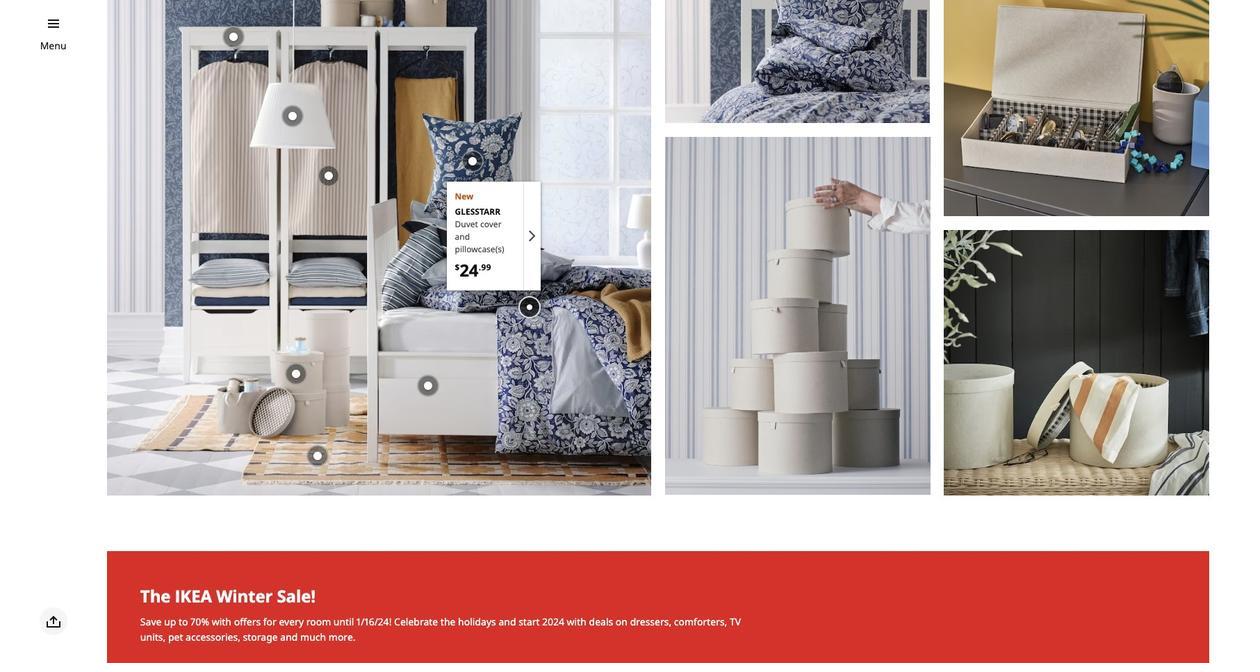 Task type: locate. For each thing, give the bounding box(es) containing it.
offers
[[234, 615, 261, 628]]

accessories,
[[186, 630, 240, 643]]

1 storage box image from the top
[[944, 0, 1210, 216]]

save up to 70% with offers for every room until 1/16/24! celebrate the holidays and start 2024 with deals on dressers, comforters, tv units, pet accessories, storage and much more.
[[140, 615, 741, 643]]

0 horizontal spatial with
[[212, 615, 232, 628]]

0 vertical spatial storage box image
[[944, 0, 1210, 216]]

2 vertical spatial and
[[280, 630, 298, 643]]

duvet
[[455, 218, 478, 230]]

1 horizontal spatial and
[[455, 231, 470, 242]]

with
[[212, 615, 232, 628], [567, 615, 587, 628]]

new
[[455, 190, 474, 202]]

celebrate
[[394, 615, 438, 628]]

70%
[[191, 615, 209, 628]]

.
[[479, 261, 481, 273]]

and down every
[[280, 630, 298, 643]]

units,
[[140, 630, 166, 643]]

tv
[[730, 615, 741, 628]]

0 vertical spatial and
[[455, 231, 470, 242]]

start
[[519, 615, 540, 628]]

1 vertical spatial storage box image
[[944, 230, 1210, 496]]

pillow on a bed image
[[665, 0, 930, 123]]

the
[[441, 615, 456, 628]]

room setting image
[[107, 0, 651, 496]]

and
[[455, 231, 470, 242], [499, 615, 516, 628], [280, 630, 298, 643]]

menu
[[40, 39, 66, 52]]

2 horizontal spatial and
[[499, 615, 516, 628]]

1 vertical spatial and
[[499, 615, 516, 628]]

and left start
[[499, 615, 516, 628]]

2 with from the left
[[567, 615, 587, 628]]

to
[[179, 615, 188, 628]]

with up accessories,
[[212, 615, 232, 628]]

1/16/24!
[[357, 615, 392, 628]]

the
[[140, 585, 171, 607]]

new glesstarr duvet cover and pillowcase(s) $ 24 . 99
[[455, 190, 504, 281]]

with right 2024
[[567, 615, 587, 628]]

winter
[[216, 585, 273, 607]]

cover
[[480, 218, 502, 230]]

storage box image
[[944, 0, 1210, 216], [944, 230, 1210, 496]]

room
[[306, 615, 331, 628]]

comforters,
[[674, 615, 727, 628]]

1 horizontal spatial with
[[567, 615, 587, 628]]

and down duvet
[[455, 231, 470, 242]]

ikea
[[175, 585, 212, 607]]

until
[[334, 615, 354, 628]]

menu button
[[40, 38, 66, 54]]

pet
[[168, 630, 183, 643]]



Task type: describe. For each thing, give the bounding box(es) containing it.
1 with from the left
[[212, 615, 232, 628]]

glesstarr
[[455, 205, 501, 217]]

$
[[455, 261, 460, 273]]

dressers,
[[630, 615, 672, 628]]

storage
[[243, 630, 278, 643]]

and inside new glesstarr duvet cover and pillowcase(s) $ 24 . 99
[[455, 231, 470, 242]]

2024
[[542, 615, 564, 628]]

more.
[[329, 630, 356, 643]]

on
[[616, 615, 628, 628]]

save
[[140, 615, 162, 628]]

the ikea winter sale!
[[140, 585, 316, 607]]

0 horizontal spatial and
[[280, 630, 298, 643]]

99
[[481, 261, 491, 273]]

24
[[460, 258, 479, 281]]

deals
[[589, 615, 613, 628]]

holidays
[[458, 615, 496, 628]]

2 storage box image from the top
[[944, 230, 1210, 496]]

sale!
[[277, 585, 316, 607]]

for
[[263, 615, 277, 628]]

up
[[164, 615, 176, 628]]

pillowcase(s)
[[455, 243, 504, 255]]

every
[[279, 615, 304, 628]]

much
[[300, 630, 326, 643]]



Task type: vqa. For each thing, say whether or not it's contained in the screenshot.
our to the bottom
no



